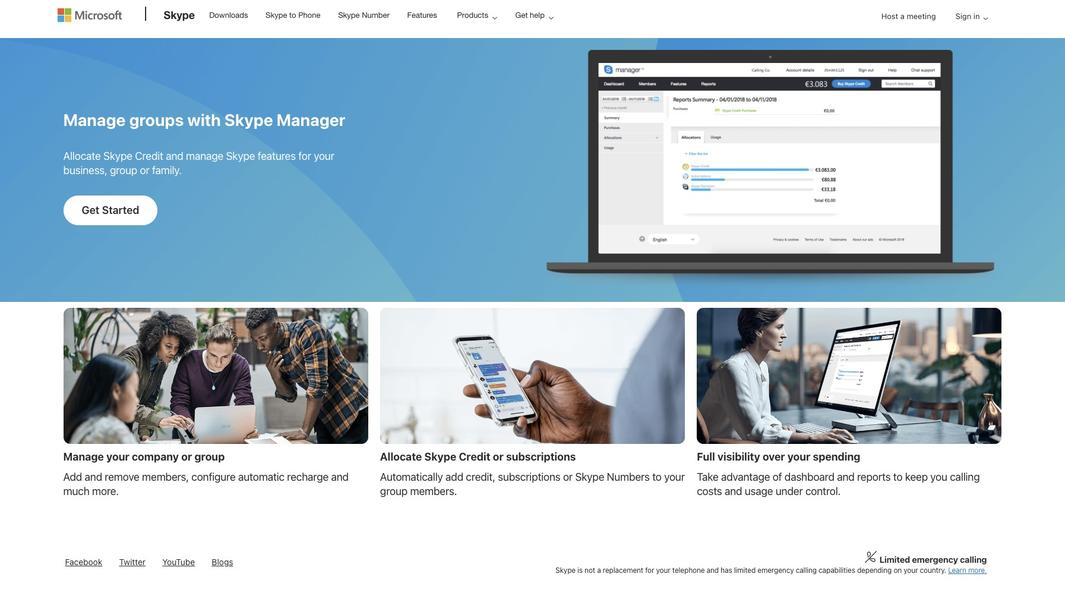 Task type: describe. For each thing, give the bounding box(es) containing it.
2 vertical spatial calling
[[796, 566, 817, 575]]

costs
[[697, 485, 722, 498]]

skype link
[[158, 1, 201, 33]]

blogs link
[[212, 557, 233, 567]]

started
[[102, 204, 139, 216]]

products button
[[447, 1, 507, 30]]

features link
[[402, 1, 443, 29]]

features
[[407, 11, 437, 20]]

is
[[578, 566, 583, 575]]

downloads link
[[204, 1, 253, 29]]

numbers
[[607, 471, 650, 483]]

members.
[[410, 485, 457, 498]]

phone
[[298, 11, 321, 20]]

manage for manage groups with skype manager
[[63, 110, 126, 130]]

skype manager on desktop image
[[697, 308, 1002, 444]]

allocate skype credit and manage skype features for your business, group or family.
[[63, 150, 334, 177]]

control.
[[806, 485, 841, 498]]

skype manager on phone image
[[380, 308, 685, 444]]

automatically add credit, subscriptions or skype numbers to your group members.
[[380, 471, 685, 498]]

limited
[[880, 555, 910, 565]]

1 vertical spatial group
[[195, 451, 225, 463]]

skype inside automatically add credit, subscriptions or skype numbers to your group members.
[[575, 471, 605, 483]]

facebook link
[[65, 557, 102, 567]]

add
[[63, 471, 82, 483]]

recharge
[[287, 471, 329, 483]]

host a meeting link
[[872, 1, 946, 32]]

take
[[697, 471, 719, 483]]

telephone
[[673, 566, 705, 575]]

on
[[894, 566, 902, 575]]

more. inside add and remove members, configure automatic recharge and much more.
[[92, 485, 119, 498]]

subscriptions inside automatically add credit, subscriptions or skype numbers to your group members.
[[498, 471, 561, 483]]

and right recharge
[[331, 471, 349, 483]]

allocate for allocate skype credit or subscriptions
[[380, 451, 422, 463]]

number
[[362, 11, 390, 20]]

keep
[[906, 471, 928, 483]]

configure
[[192, 471, 236, 483]]

country.
[[920, 566, 947, 575]]

arrow down image
[[979, 11, 993, 26]]

products
[[457, 11, 488, 20]]

credit,
[[466, 471, 496, 483]]

sign in link
[[946, 1, 993, 32]]

skype inside skype number link
[[338, 11, 360, 20]]

take advantage of dashboard and reports to keep you calling costs and usage under control.
[[697, 471, 980, 498]]

blogs
[[212, 557, 233, 567]]

members,
[[142, 471, 189, 483]]

credit for and
[[135, 150, 163, 162]]

skype up business,
[[103, 150, 132, 162]]

get for get started
[[82, 204, 99, 216]]

full
[[697, 451, 715, 463]]

get started
[[82, 204, 139, 216]]

limited
[[734, 566, 756, 575]]

has
[[721, 566, 732, 575]]

sign
[[956, 11, 972, 21]]

allocate skype credit or subscriptions
[[380, 451, 576, 463]]

skype inside skype link
[[164, 8, 195, 21]]

0 horizontal spatial to
[[289, 11, 296, 20]]

skype number link
[[333, 1, 395, 29]]

calling inside take advantage of dashboard and reports to keep you calling costs and usage under control.
[[950, 471, 980, 483]]

manage groups with skype manager main content
[[0, 38, 1066, 523]]

microsoft image
[[57, 8, 122, 22]]

learn more. link
[[949, 566, 987, 575]]

in
[[974, 11, 980, 21]]

twitter link
[[119, 557, 146, 567]]

of
[[773, 471, 782, 483]]

your up remove
[[106, 451, 129, 463]]

manage for manage your company or group
[[63, 451, 104, 463]]

your left 'telephone'
[[656, 566, 671, 575]]

0 vertical spatial subscriptions
[[506, 451, 576, 463]]

add
[[446, 471, 464, 483]]

help
[[530, 11, 545, 20]]

groups
[[129, 110, 184, 130]]

a inside "limited emergency calling skype is not a replacement for your telephone and has limited emergency calling capabilities depending on your country. learn more."
[[597, 566, 601, 575]]

your right "on"
[[904, 566, 918, 575]]

group of people image
[[63, 308, 368, 444]]

or inside automatically add credit, subscriptions or skype numbers to your group members.
[[563, 471, 573, 483]]

manage
[[186, 150, 224, 162]]

and inside allocate skype credit and manage skype features for your business, group or family.
[[166, 150, 183, 162]]

over
[[763, 451, 785, 463]]

replacement
[[603, 566, 644, 575]]

1 vertical spatial calling
[[960, 555, 987, 565]]



Task type: locate. For each thing, give the bounding box(es) containing it.
1 vertical spatial allocate
[[380, 451, 422, 463]]

allocate up automatically
[[380, 451, 422, 463]]

to inside automatically add credit, subscriptions or skype numbers to your group members.
[[653, 471, 662, 483]]

1 vertical spatial for
[[646, 566, 655, 575]]

manage groups with skype manager
[[63, 110, 345, 130]]

more. down remove
[[92, 485, 119, 498]]

or
[[140, 164, 150, 177], [181, 451, 192, 463], [493, 451, 504, 463], [563, 471, 573, 483]]

your right features at top left
[[314, 150, 334, 162]]

advantage
[[721, 471, 770, 483]]

1 horizontal spatial credit
[[459, 451, 491, 463]]

automatically
[[380, 471, 443, 483]]

for inside allocate skype credit and manage skype features for your business, group or family.
[[298, 150, 311, 162]]

get help
[[516, 11, 545, 20]]

allocate for allocate skype credit and manage skype features for your business, group or family.
[[63, 150, 101, 162]]

host
[[882, 11, 899, 21]]

0 horizontal spatial get
[[82, 204, 99, 216]]

emergency right 'limited'
[[758, 566, 794, 575]]

1 horizontal spatial get
[[516, 11, 528, 20]]

family.
[[152, 164, 182, 177]]

or inside allocate skype credit and manage skype features for your business, group or family.
[[140, 164, 150, 177]]

youtube link
[[162, 557, 195, 567]]

and down spending
[[837, 471, 855, 483]]

0 vertical spatial for
[[298, 150, 311, 162]]

and
[[166, 150, 183, 162], [85, 471, 102, 483], [331, 471, 349, 483], [837, 471, 855, 483], [725, 485, 742, 498], [707, 566, 719, 575]]

emergency up country.
[[912, 555, 958, 565]]

visibility
[[718, 451, 761, 463]]

twitter
[[119, 557, 146, 567]]

0 horizontal spatial credit
[[135, 150, 163, 162]]

get inside manage groups with skype manager main content
[[82, 204, 99, 216]]

get for get help
[[516, 11, 528, 20]]

credit for or
[[459, 451, 491, 463]]

and left has
[[707, 566, 719, 575]]

1 horizontal spatial emergency
[[912, 555, 958, 565]]

remove
[[105, 471, 139, 483]]

and down advantage
[[725, 485, 742, 498]]

and up family.
[[166, 150, 183, 162]]

1 vertical spatial manage
[[63, 451, 104, 463]]

group down automatically
[[380, 485, 408, 498]]

group
[[110, 164, 137, 177], [195, 451, 225, 463], [380, 485, 408, 498]]

skype manager
[[225, 110, 345, 130]]

2 vertical spatial group
[[380, 485, 408, 498]]

get help button
[[505, 1, 563, 30]]

to
[[289, 11, 296, 20], [653, 471, 662, 483], [894, 471, 903, 483]]

you
[[931, 471, 948, 483]]

with
[[187, 110, 221, 130]]

credit
[[135, 150, 163, 162], [459, 451, 491, 463]]

more. right learn
[[969, 566, 987, 575]]

calling
[[950, 471, 980, 483], [960, 555, 987, 565], [796, 566, 817, 575]]

under
[[776, 485, 803, 498]]

menu bar
[[57, 1, 1008, 63]]

a
[[901, 11, 905, 21], [597, 566, 601, 575]]

0 vertical spatial get
[[516, 11, 528, 20]]

1 horizontal spatial group
[[195, 451, 225, 463]]

business,
[[63, 164, 107, 177]]

depending
[[858, 566, 892, 575]]

skype up add
[[425, 451, 457, 463]]

get
[[516, 11, 528, 20], [82, 204, 99, 216]]

skype left downloads link
[[164, 8, 195, 21]]

2 manage from the top
[[63, 451, 104, 463]]

meeting
[[907, 11, 936, 21]]

a right not
[[597, 566, 601, 575]]

group up configure
[[195, 451, 225, 463]]

calling right you
[[950, 471, 980, 483]]

allocate
[[63, 150, 101, 162], [380, 451, 422, 463]]

1 vertical spatial subscriptions
[[498, 471, 561, 483]]

your up dashboard
[[788, 451, 811, 463]]

skype number
[[338, 11, 390, 20]]

dashboard
[[785, 471, 835, 483]]

credit inside allocate skype credit and manage skype features for your business, group or family.
[[135, 150, 163, 162]]

skype to phone link
[[260, 1, 326, 29]]

skype left phone
[[266, 11, 287, 20]]

skype manager image
[[539, 50, 1002, 290]]

group inside allocate skype credit and manage skype features for your business, group or family.
[[110, 164, 137, 177]]

reports
[[858, 471, 891, 483]]

1 horizontal spatial to
[[653, 471, 662, 483]]

your inside allocate skype credit and manage skype features for your business, group or family.
[[314, 150, 334, 162]]

0 vertical spatial allocate
[[63, 150, 101, 162]]

get inside dropdown button
[[516, 11, 528, 20]]

much
[[63, 485, 89, 498]]

0 horizontal spatial emergency
[[758, 566, 794, 575]]

company
[[132, 451, 179, 463]]

0 vertical spatial calling
[[950, 471, 980, 483]]

2 horizontal spatial to
[[894, 471, 903, 483]]

subscriptions
[[506, 451, 576, 463], [498, 471, 561, 483]]

and right "add"
[[85, 471, 102, 483]]

more. inside "limited emergency calling skype is not a replacement for your telephone and has limited emergency calling capabilities depending on your country. learn more."
[[969, 566, 987, 575]]

automatic
[[238, 471, 285, 483]]

manage up "add"
[[63, 451, 104, 463]]

skype left the is
[[556, 566, 576, 575]]

learn
[[949, 566, 967, 575]]

2 horizontal spatial group
[[380, 485, 408, 498]]

features
[[258, 150, 296, 162]]

and inside "limited emergency calling skype is not a replacement for your telephone and has limited emergency calling capabilities depending on your country. learn more."
[[707, 566, 719, 575]]

manage
[[63, 110, 126, 130], [63, 451, 104, 463]]

skype right manage
[[226, 150, 255, 162]]

usage
[[745, 485, 773, 498]]

0 vertical spatial manage
[[63, 110, 126, 130]]

skype inside "limited emergency calling skype is not a replacement for your telephone and has limited emergency calling capabilities depending on your country. learn more."
[[556, 566, 576, 575]]

allocate inside allocate skype credit and manage skype features for your business, group or family.
[[63, 150, 101, 162]]

menu bar containing host a meeting
[[57, 1, 1008, 63]]

skype left numbers
[[575, 471, 605, 483]]

0 horizontal spatial for
[[298, 150, 311, 162]]

to left phone
[[289, 11, 296, 20]]

youtube
[[162, 557, 195, 567]]

1 vertical spatial more.
[[969, 566, 987, 575]]

0 horizontal spatial allocate
[[63, 150, 101, 162]]

1 vertical spatial a
[[597, 566, 601, 575]]

0 horizontal spatial a
[[597, 566, 601, 575]]

skype
[[164, 8, 195, 21], [266, 11, 287, 20], [338, 11, 360, 20], [103, 150, 132, 162], [226, 150, 255, 162], [425, 451, 457, 463], [575, 471, 605, 483], [556, 566, 576, 575]]

for right features at top left
[[298, 150, 311, 162]]

capabilities
[[819, 566, 856, 575]]

0 vertical spatial a
[[901, 11, 905, 21]]

downloads
[[209, 11, 248, 20]]

host a meeting
[[882, 11, 936, 21]]

your inside automatically add credit, subscriptions or skype numbers to your group members.
[[664, 471, 685, 483]]

calling up "learn more." link
[[960, 555, 987, 565]]

your left take in the bottom right of the page
[[664, 471, 685, 483]]

0 vertical spatial emergency
[[912, 555, 958, 565]]

for inside "limited emergency calling skype is not a replacement for your telephone and has limited emergency calling capabilities depending on your country. learn more."
[[646, 566, 655, 575]]

a right host
[[901, 11, 905, 21]]

0 vertical spatial group
[[110, 164, 137, 177]]

get started link
[[63, 196, 158, 225]]

1 horizontal spatial for
[[646, 566, 655, 575]]

0 vertical spatial credit
[[135, 150, 163, 162]]

1 vertical spatial get
[[82, 204, 99, 216]]

calling left capabilities at the bottom
[[796, 566, 817, 575]]

skype left number
[[338, 11, 360, 20]]

spending
[[813, 451, 861, 463]]

1 horizontal spatial more.
[[969, 566, 987, 575]]

credit up family.
[[135, 150, 163, 162]]

limited emergency calling skype is not a replacement for your telephone and has limited emergency calling capabilities depending on your country. learn more.
[[556, 555, 987, 575]]

for
[[298, 150, 311, 162], [646, 566, 655, 575]]

to left keep
[[894, 471, 903, 483]]

for right replacement
[[646, 566, 655, 575]]

credit up credit, on the left bottom of page
[[459, 451, 491, 463]]

0 horizontal spatial group
[[110, 164, 137, 177]]

manage up business,
[[63, 110, 126, 130]]

emergency
[[912, 555, 958, 565], [758, 566, 794, 575]]

skype inside skype to phone link
[[266, 11, 287, 20]]

0 vertical spatial more.
[[92, 485, 119, 498]]

manage your company or group
[[63, 451, 225, 463]]

1 vertical spatial emergency
[[758, 566, 794, 575]]

add and remove members, configure automatic recharge and much more.
[[63, 471, 349, 498]]

subscriptions up automatically add credit, subscriptions or skype numbers to your group members. in the bottom of the page
[[506, 451, 576, 463]]

1 horizontal spatial allocate
[[380, 451, 422, 463]]

more.
[[92, 485, 119, 498], [969, 566, 987, 575]]

not
[[585, 566, 595, 575]]

to right numbers
[[653, 471, 662, 483]]

get left the help
[[516, 11, 528, 20]]

group right business,
[[110, 164, 137, 177]]

allocate up business,
[[63, 150, 101, 162]]

get left started
[[82, 204, 99, 216]]

1 vertical spatial credit
[[459, 451, 491, 463]]

1 horizontal spatial a
[[901, 11, 905, 21]]

facebook
[[65, 557, 102, 567]]

full visibility over your spending
[[697, 451, 861, 463]]

skype to phone
[[266, 11, 321, 20]]

sign in
[[956, 11, 980, 21]]

subscriptions right credit, on the left bottom of page
[[498, 471, 561, 483]]

0 horizontal spatial more.
[[92, 485, 119, 498]]

to inside take advantage of dashboard and reports to keep you calling costs and usage under control.
[[894, 471, 903, 483]]

group inside automatically add credit, subscriptions or skype numbers to your group members.
[[380, 485, 408, 498]]

1 manage from the top
[[63, 110, 126, 130]]



Task type: vqa. For each thing, say whether or not it's contained in the screenshot.
Screen sharing
no



